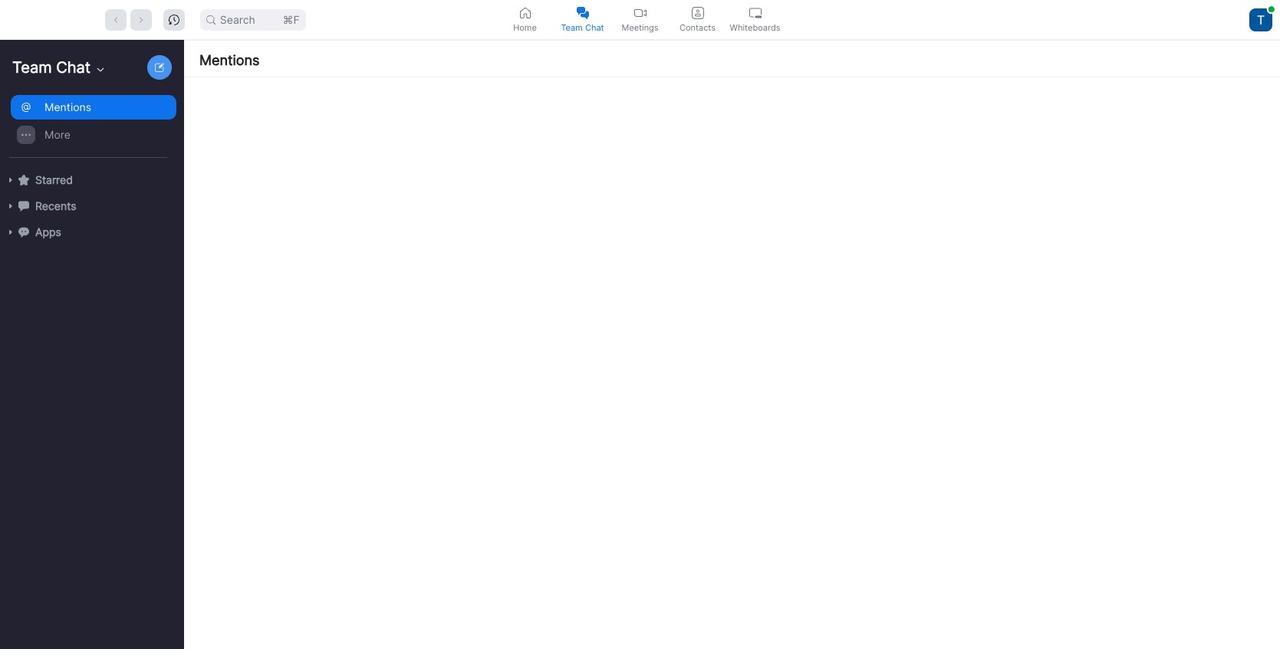 Task type: locate. For each thing, give the bounding box(es) containing it.
group containing mentions
[[0, 94, 176, 158]]

triangle right image left chatbot image
[[6, 228, 15, 237]]

history image
[[169, 14, 179, 25], [169, 14, 179, 25]]

tab list
[[496, 0, 784, 39]]

recents tree item
[[6, 193, 176, 219]]

online image
[[1269, 6, 1275, 12]]

avatar image
[[1250, 8, 1273, 31]]

1 vertical spatial chat
[[56, 58, 91, 77]]

group inside tree
[[0, 94, 176, 158]]

triangle right image inside starred tree item
[[6, 176, 15, 185]]

0 horizontal spatial chat
[[56, 58, 91, 77]]

team down team chat image
[[561, 22, 583, 33]]

new image
[[155, 63, 164, 72], [155, 63, 164, 72]]

0 horizontal spatial mentions
[[44, 100, 91, 114]]

1 vertical spatial team chat
[[12, 58, 91, 77]]

⌘f
[[283, 13, 300, 26]]

home button
[[496, 0, 554, 39]]

1 vertical spatial team
[[12, 58, 52, 77]]

more
[[44, 128, 71, 141]]

0 vertical spatial chat
[[585, 22, 604, 33]]

team up more
[[12, 58, 52, 77]]

team chat up mentions button
[[12, 58, 91, 77]]

mentions down search
[[199, 52, 260, 68]]

team chat down team chat image
[[561, 22, 604, 33]]

1 horizontal spatial mentions
[[199, 52, 260, 68]]

chat down team chat image
[[585, 22, 604, 33]]

1 horizontal spatial team
[[561, 22, 583, 33]]

0 vertical spatial team chat
[[561, 22, 604, 33]]

0 horizontal spatial team
[[12, 58, 52, 77]]

triangle right image left starred
[[6, 176, 15, 185]]

1 vertical spatial mentions
[[44, 100, 91, 114]]

magnifier image
[[206, 15, 215, 24], [206, 15, 215, 24]]

list
[[184, 77, 1280, 650]]

chatbot image
[[18, 227, 29, 238]]

chat up mentions button
[[56, 58, 91, 77]]

0 vertical spatial mentions
[[199, 52, 260, 68]]

1 horizontal spatial team chat
[[561, 22, 604, 33]]

star image
[[18, 175, 29, 185], [18, 175, 29, 185]]

triangle right image
[[6, 176, 15, 185], [6, 202, 15, 211], [6, 202, 15, 211], [6, 228, 15, 237]]

team chat
[[561, 22, 604, 33], [12, 58, 91, 77]]

mentions up more
[[44, 100, 91, 114]]

team chat image
[[576, 7, 589, 19]]

1 triangle right image from the top
[[6, 176, 15, 185]]

1 horizontal spatial chat
[[585, 22, 604, 33]]

tree
[[0, 92, 181, 261]]

triangle right image inside starred tree item
[[6, 176, 15, 185]]

chevron down small image
[[94, 64, 107, 76], [94, 64, 107, 76]]

team chat button
[[554, 0, 611, 39]]

0 vertical spatial team
[[561, 22, 583, 33]]

home
[[513, 22, 537, 33]]

video on image
[[634, 7, 646, 19], [634, 7, 646, 19]]

mentions
[[199, 52, 260, 68], [44, 100, 91, 114]]

apps tree item
[[6, 219, 176, 245]]

1 vertical spatial triangle right image
[[6, 228, 15, 237]]

chat
[[585, 22, 604, 33], [56, 58, 91, 77]]

team
[[561, 22, 583, 33], [12, 58, 52, 77]]

0 vertical spatial triangle right image
[[6, 176, 15, 185]]

team chat inside team chat button
[[561, 22, 604, 33]]

triangle right image
[[6, 176, 15, 185], [6, 228, 15, 237]]

triangle right image for starred tree item
[[6, 176, 15, 185]]

team inside button
[[561, 22, 583, 33]]

group
[[0, 94, 176, 158]]

meetings button
[[611, 0, 669, 39]]



Task type: vqa. For each thing, say whether or not it's contained in the screenshot.
meetings navigation
no



Task type: describe. For each thing, give the bounding box(es) containing it.
mentions button
[[11, 94, 176, 120]]

more button
[[11, 122, 176, 148]]

home small image
[[519, 7, 531, 19]]

chat image
[[18, 201, 29, 212]]

profile contact image
[[692, 7, 704, 19]]

recents
[[35, 199, 76, 212]]

chatbot image
[[18, 227, 29, 238]]

0 horizontal spatial team chat
[[12, 58, 91, 77]]

whiteboard small image
[[749, 7, 761, 19]]

search
[[220, 13, 255, 26]]

home small image
[[519, 7, 531, 19]]

triangle right image for first triangle right image from the bottom of the tree containing mentions
[[6, 228, 15, 237]]

starred tree item
[[6, 167, 176, 193]]

chat inside button
[[585, 22, 604, 33]]

whiteboard small image
[[749, 7, 761, 19]]

whiteboards button
[[726, 0, 784, 39]]

online image
[[1269, 6, 1275, 12]]

meetings
[[622, 22, 659, 33]]

apps
[[35, 226, 61, 239]]

starred
[[35, 173, 73, 186]]

2 triangle right image from the top
[[6, 228, 15, 237]]

tab list containing home
[[496, 0, 784, 39]]

mentions inside button
[[44, 100, 91, 114]]

contacts button
[[669, 0, 726, 39]]

profile contact image
[[692, 7, 704, 19]]

chat image
[[18, 201, 29, 212]]

team chat image
[[576, 7, 589, 19]]

whiteboards
[[730, 22, 781, 33]]

triangle right image for recents 'tree item'
[[6, 202, 15, 211]]

contacts
[[680, 22, 716, 33]]

tree containing mentions
[[0, 92, 181, 261]]



